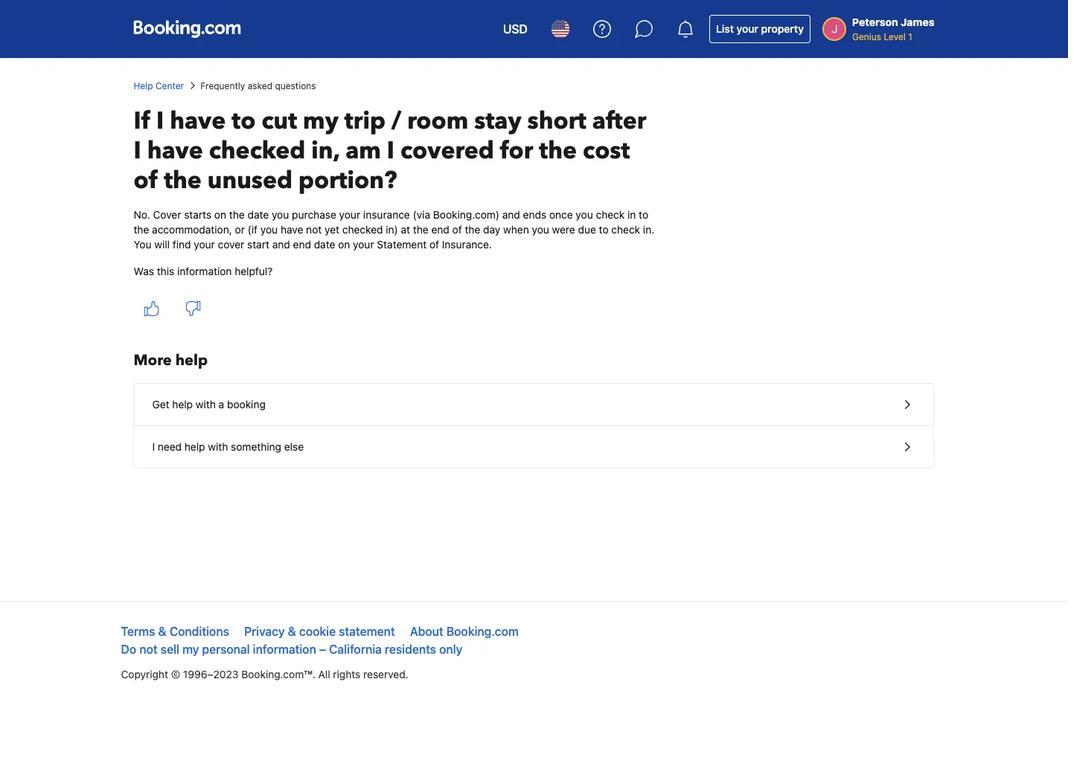 Task type: describe. For each thing, give the bounding box(es) containing it.
due
[[578, 224, 596, 236]]

privacy & cookie statement
[[244, 625, 395, 639]]

booking.com)
[[433, 209, 499, 221]]

the right for on the left top of page
[[539, 135, 577, 167]]

am
[[345, 135, 381, 167]]

help for get
[[172, 399, 193, 411]]

california
[[329, 643, 382, 657]]

cut
[[262, 105, 297, 137]]

cover
[[153, 209, 181, 221]]

center
[[156, 80, 184, 91]]

you up due
[[576, 209, 593, 221]]

1 vertical spatial of
[[452, 224, 462, 236]]

yet
[[325, 224, 339, 236]]

conditions
[[170, 625, 229, 639]]

(if
[[248, 224, 258, 236]]

will
[[154, 239, 170, 251]]

if i have to cut my trip / room stay short after i have checked in, am i covered for the cost of the unused portion?
[[134, 105, 646, 197]]

your up yet
[[339, 209, 360, 221]]

privacy & cookie statement link
[[244, 625, 395, 639]]

1 horizontal spatial and
[[502, 209, 520, 221]]

list
[[716, 23, 734, 35]]

in
[[628, 209, 636, 221]]

covered
[[400, 135, 494, 167]]

property
[[761, 23, 804, 35]]

you left purchase
[[272, 209, 289, 221]]

booking.com
[[446, 625, 519, 639]]

1 vertical spatial with
[[208, 441, 228, 453]]

in,
[[311, 135, 340, 167]]

was this information helpful?
[[134, 265, 273, 278]]

rights
[[333, 669, 361, 681]]

the up or
[[229, 209, 245, 221]]

1
[[908, 31, 912, 42]]

ends
[[523, 209, 546, 221]]

privacy
[[244, 625, 285, 639]]

0 vertical spatial end
[[431, 224, 449, 236]]

get
[[152, 399, 169, 411]]

cost
[[583, 135, 630, 167]]

/
[[391, 105, 401, 137]]

james
[[901, 16, 934, 28]]

2 vertical spatial to
[[599, 224, 609, 236]]

help center button
[[134, 79, 184, 92]]

more
[[134, 351, 172, 371]]

i inside button
[[152, 441, 155, 453]]

in)
[[386, 224, 398, 236]]

0 horizontal spatial date
[[247, 209, 269, 221]]

have inside no. cover starts on the date you purchase your insurance (via booking.com) and ends once you check in to the accommodation, or (if you have not yet checked in) at the end of the day when you were due to check in. you will find your cover start and end date on your statement of insurance.
[[281, 224, 303, 236]]

booking.com™.
[[241, 669, 315, 681]]

if
[[134, 105, 150, 137]]

were
[[552, 224, 575, 236]]

frequently asked questions
[[200, 80, 316, 91]]

cookie
[[299, 625, 336, 639]]

checked inside if i have to cut my trip / room stay short after i have checked in, am i covered for the cost of the unused portion?
[[209, 135, 305, 167]]

frequently
[[200, 80, 245, 91]]

0 vertical spatial check
[[596, 209, 625, 221]]

about
[[410, 625, 443, 639]]

need
[[158, 441, 182, 453]]

1 horizontal spatial date
[[314, 239, 335, 251]]

peterson
[[852, 16, 898, 28]]

trip
[[344, 105, 385, 137]]

only
[[439, 643, 463, 657]]

short
[[527, 105, 586, 137]]

terms
[[121, 625, 155, 639]]

sell
[[161, 643, 179, 657]]

0 vertical spatial on
[[214, 209, 226, 221]]

0 vertical spatial with
[[196, 399, 216, 411]]

copyright
[[121, 669, 168, 681]]

copyright © 1996–2023 booking.com™. all rights reserved.
[[121, 669, 408, 681]]

to inside if i have to cut my trip / room stay short after i have checked in, am i covered for the cost of the unused portion?
[[232, 105, 256, 137]]

find
[[173, 239, 191, 251]]

0 vertical spatial information
[[177, 265, 232, 278]]

(via
[[413, 209, 430, 221]]

room
[[407, 105, 468, 137]]

else
[[284, 441, 304, 453]]

questions
[[275, 80, 316, 91]]

this
[[157, 265, 174, 278]]

terms & conditions link
[[121, 625, 229, 639]]

no.
[[134, 209, 150, 221]]

not inside no. cover starts on the date you purchase your insurance (via booking.com) and ends once you check in to the accommodation, or (if you have not yet checked in) at the end of the day when you were due to check in. you will find your cover start and end date on your statement of insurance.
[[306, 224, 322, 236]]

when
[[503, 224, 529, 236]]

& for privacy
[[288, 625, 296, 639]]

you down ends
[[532, 224, 549, 236]]

personal
[[202, 643, 250, 657]]

1 vertical spatial on
[[338, 239, 350, 251]]

portion?
[[299, 164, 397, 197]]

starts
[[184, 209, 211, 221]]

0 horizontal spatial and
[[272, 239, 290, 251]]

1996–2023
[[183, 669, 239, 681]]

in.
[[643, 224, 654, 236]]



Task type: vqa. For each thing, say whether or not it's contained in the screenshot.
NO
no



Task type: locate. For each thing, give the bounding box(es) containing it.
you right the (if at top left
[[260, 224, 278, 236]]

statement
[[377, 239, 427, 251]]

of down (via
[[429, 239, 439, 251]]

a
[[219, 399, 224, 411]]

your
[[737, 23, 758, 35], [339, 209, 360, 221], [194, 239, 215, 251], [353, 239, 374, 251]]

0 horizontal spatial on
[[214, 209, 226, 221]]

& up sell
[[158, 625, 167, 639]]

my
[[303, 105, 339, 137], [182, 643, 199, 657]]

of up no.
[[134, 164, 158, 197]]

on right starts
[[214, 209, 226, 221]]

my inside about booking.com do not sell my personal information – california residents only
[[182, 643, 199, 657]]

the down no.
[[134, 224, 149, 236]]

or
[[235, 224, 245, 236]]

start
[[247, 239, 269, 251]]

help center
[[134, 80, 184, 91]]

1 vertical spatial my
[[182, 643, 199, 657]]

about booking.com link
[[410, 625, 519, 639]]

& up do not sell my personal information – california residents only link
[[288, 625, 296, 639]]

i up no.
[[134, 135, 141, 167]]

your right list
[[737, 23, 758, 35]]

the down (via
[[413, 224, 429, 236]]

level
[[884, 31, 906, 42]]

help right need
[[184, 441, 205, 453]]

of down booking.com)
[[452, 224, 462, 236]]

insurance
[[363, 209, 410, 221]]

i
[[156, 105, 164, 137], [134, 135, 141, 167], [387, 135, 395, 167], [152, 441, 155, 453]]

the up starts
[[164, 164, 202, 197]]

2 horizontal spatial to
[[639, 209, 648, 221]]

check
[[596, 209, 625, 221], [611, 224, 640, 236]]

to right in on the right of page
[[639, 209, 648, 221]]

1 vertical spatial not
[[139, 643, 158, 657]]

checked down frequently asked questions
[[209, 135, 305, 167]]

you
[[134, 239, 151, 251]]

0 horizontal spatial not
[[139, 643, 158, 657]]

do
[[121, 643, 136, 657]]

and right start
[[272, 239, 290, 251]]

my for trip
[[303, 105, 339, 137]]

helpful?
[[235, 265, 273, 278]]

have up cover on the top left of the page
[[147, 135, 203, 167]]

1 vertical spatial check
[[611, 224, 640, 236]]

something
[[231, 441, 281, 453]]

more help
[[134, 351, 208, 371]]

0 vertical spatial to
[[232, 105, 256, 137]]

1 vertical spatial information
[[253, 643, 316, 657]]

once
[[549, 209, 573, 221]]

information inside about booking.com do not sell my personal information – california residents only
[[253, 643, 316, 657]]

to left cut
[[232, 105, 256, 137]]

check left in on the right of page
[[596, 209, 625, 221]]

1 vertical spatial end
[[293, 239, 311, 251]]

usd
[[503, 22, 528, 36]]

i need help with something else
[[152, 441, 304, 453]]

not down purchase
[[306, 224, 322, 236]]

i right am
[[387, 135, 395, 167]]

with
[[196, 399, 216, 411], [208, 441, 228, 453]]

information up the booking.com™.
[[253, 643, 316, 657]]

with left something
[[208, 441, 228, 453]]

1 horizontal spatial on
[[338, 239, 350, 251]]

& for terms
[[158, 625, 167, 639]]

2 vertical spatial of
[[429, 239, 439, 251]]

list your property
[[716, 23, 804, 35]]

0 horizontal spatial of
[[134, 164, 158, 197]]

the
[[539, 135, 577, 167], [164, 164, 202, 197], [229, 209, 245, 221], [134, 224, 149, 236], [413, 224, 429, 236], [465, 224, 480, 236]]

i left need
[[152, 441, 155, 453]]

date up the (if at top left
[[247, 209, 269, 221]]

unused
[[208, 164, 293, 197]]

residents
[[385, 643, 436, 657]]

0 vertical spatial not
[[306, 224, 322, 236]]

was
[[134, 265, 154, 278]]

genius
[[852, 31, 881, 42]]

stay
[[474, 105, 521, 137]]

2 vertical spatial help
[[184, 441, 205, 453]]

on down yet
[[338, 239, 350, 251]]

accommodation,
[[152, 224, 232, 236]]

0 vertical spatial my
[[303, 105, 339, 137]]

have down frequently
[[170, 105, 226, 137]]

end down booking.com)
[[431, 224, 449, 236]]

my inside if i have to cut my trip / room stay short after i have checked in, am i covered for the cost of the unused portion?
[[303, 105, 339, 137]]

1 horizontal spatial checked
[[342, 224, 383, 236]]

my for personal
[[182, 643, 199, 657]]

1 vertical spatial to
[[639, 209, 648, 221]]

1 horizontal spatial &
[[288, 625, 296, 639]]

1 horizontal spatial end
[[431, 224, 449, 236]]

0 horizontal spatial information
[[177, 265, 232, 278]]

to
[[232, 105, 256, 137], [639, 209, 648, 221], [599, 224, 609, 236]]

your down accommodation,
[[194, 239, 215, 251]]

your down 'insurance'
[[353, 239, 374, 251]]

2 & from the left
[[288, 625, 296, 639]]

1 vertical spatial help
[[172, 399, 193, 411]]

1 vertical spatial checked
[[342, 224, 383, 236]]

about booking.com do not sell my personal information – california residents only
[[121, 625, 519, 657]]

information down find
[[177, 265, 232, 278]]

checked
[[209, 135, 305, 167], [342, 224, 383, 236]]

asked
[[248, 80, 272, 91]]

get help with a booking
[[152, 399, 266, 411]]

with left a
[[196, 399, 216, 411]]

reserved.
[[363, 669, 408, 681]]

booking
[[227, 399, 266, 411]]

i need help with something else button
[[134, 426, 934, 468]]

and up when
[[502, 209, 520, 221]]

1 horizontal spatial my
[[303, 105, 339, 137]]

date
[[247, 209, 269, 221], [314, 239, 335, 251]]

0 horizontal spatial &
[[158, 625, 167, 639]]

check down in on the right of page
[[611, 224, 640, 236]]

1 horizontal spatial to
[[599, 224, 609, 236]]

checked down 'insurance'
[[342, 224, 383, 236]]

not inside about booking.com do not sell my personal information – california residents only
[[139, 643, 158, 657]]

statement
[[339, 625, 395, 639]]

0 horizontal spatial end
[[293, 239, 311, 251]]

1 horizontal spatial information
[[253, 643, 316, 657]]

of inside if i have to cut my trip / room stay short after i have checked in, am i covered for the cost of the unused portion?
[[134, 164, 158, 197]]

0 horizontal spatial to
[[232, 105, 256, 137]]

2 horizontal spatial of
[[452, 224, 462, 236]]

after
[[592, 105, 646, 137]]

help right more
[[175, 351, 208, 371]]

not right "do"
[[139, 643, 158, 657]]

0 vertical spatial and
[[502, 209, 520, 221]]

1 horizontal spatial not
[[306, 224, 322, 236]]

0 vertical spatial date
[[247, 209, 269, 221]]

help right get at the left
[[172, 399, 193, 411]]

1 & from the left
[[158, 625, 167, 639]]

you
[[272, 209, 289, 221], [576, 209, 593, 221], [260, 224, 278, 236], [532, 224, 549, 236]]

cover
[[218, 239, 244, 251]]

and
[[502, 209, 520, 221], [272, 239, 290, 251]]

1 horizontal spatial of
[[429, 239, 439, 251]]

not
[[306, 224, 322, 236], [139, 643, 158, 657]]

for
[[500, 135, 533, 167]]

list your property link
[[709, 15, 811, 43]]

do not sell my personal information – california residents only link
[[121, 643, 463, 657]]

0 vertical spatial checked
[[209, 135, 305, 167]]

on
[[214, 209, 226, 221], [338, 239, 350, 251]]

date down yet
[[314, 239, 335, 251]]

1 vertical spatial and
[[272, 239, 290, 251]]

peterson james genius level 1
[[852, 16, 934, 42]]

terms & conditions
[[121, 625, 229, 639]]

have down purchase
[[281, 224, 303, 236]]

my right cut
[[303, 105, 339, 137]]

usd button
[[494, 11, 537, 47]]

checked inside no. cover starts on the date you purchase your insurance (via booking.com) and ends once you check in to the accommodation, or (if you have not yet checked in) at the end of the day when you were due to check in. you will find your cover start and end date on your statement of insurance.
[[342, 224, 383, 236]]

0 horizontal spatial checked
[[209, 135, 305, 167]]

0 vertical spatial of
[[134, 164, 158, 197]]

1 vertical spatial date
[[314, 239, 335, 251]]

–
[[319, 643, 326, 657]]

end down purchase
[[293, 239, 311, 251]]

information
[[177, 265, 232, 278], [253, 643, 316, 657]]

purchase
[[292, 209, 336, 221]]

my down conditions
[[182, 643, 199, 657]]

©
[[171, 669, 180, 681]]

booking.com online hotel reservations image
[[134, 20, 241, 38]]

help for more
[[175, 351, 208, 371]]

at
[[401, 224, 410, 236]]

get help with a booking button
[[134, 384, 934, 426]]

0 vertical spatial help
[[175, 351, 208, 371]]

insurance.
[[442, 239, 492, 251]]

the up insurance.
[[465, 224, 480, 236]]

to right due
[[599, 224, 609, 236]]

0 horizontal spatial my
[[182, 643, 199, 657]]

i right the if
[[156, 105, 164, 137]]

no. cover starts on the date you purchase your insurance (via booking.com) and ends once you check in to the accommodation, or (if you have not yet checked in) at the end of the day when you were due to check in. you will find your cover start and end date on your statement of insurance.
[[134, 209, 654, 251]]



